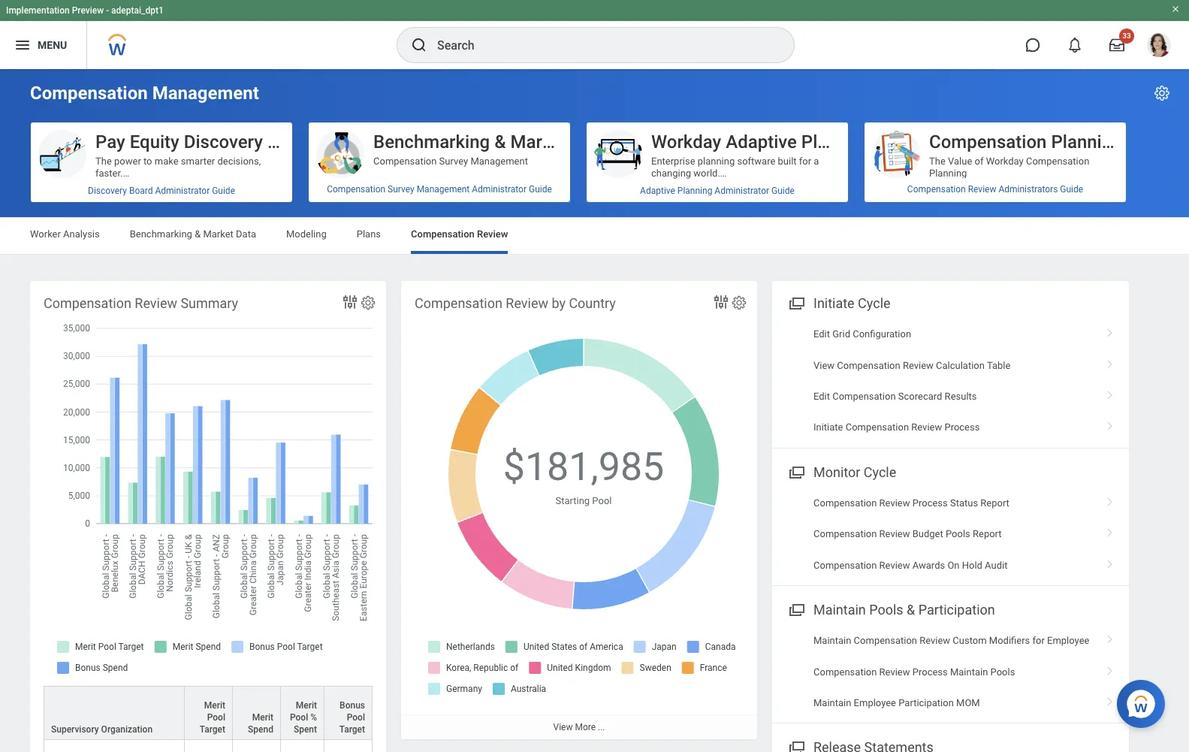 Task type: vqa. For each thing, say whether or not it's contained in the screenshot.
the top the Process
yes



Task type: locate. For each thing, give the bounding box(es) containing it.
0 vertical spatial workday
[[652, 132, 722, 153]]

1 vertical spatial market
[[203, 228, 234, 240]]

sales planning
[[652, 528, 715, 539]]

2 vertical spatial process
[[913, 666, 948, 677]]

merit pool % spent button
[[281, 687, 324, 740]]

1 horizontal spatial view
[[814, 360, 835, 371]]

cell down the bonus pool target
[[325, 740, 373, 752]]

1 vertical spatial you
[[157, 240, 173, 251]]

status
[[951, 497, 978, 509]]

merit up spend
[[252, 712, 274, 723]]

menu group image
[[786, 292, 806, 313], [786, 599, 806, 619]]

you right do
[[258, 192, 273, 203]]

to
[[144, 156, 152, 167], [959, 192, 967, 203], [197, 216, 206, 227], [973, 264, 981, 275], [189, 300, 198, 311], [1007, 336, 1016, 347]]

ability to plan & define strategy
[[930, 192, 1066, 203]]

1 vertical spatial for
[[218, 504, 231, 515]]

1 chevron right image from the top
[[1101, 354, 1120, 369]]

&
[[495, 132, 506, 153], [991, 192, 998, 203], [195, 228, 201, 240], [907, 602, 916, 618]]

merit up %
[[296, 700, 317, 711]]

1 horizontal spatial pools
[[946, 528, 971, 540]]

0 vertical spatial employee
[[1048, 635, 1090, 646]]

for right modifiers
[[1033, 635, 1045, 646]]

chevron right image for edit compensation scorecard results
[[1101, 385, 1120, 400]]

cell
[[44, 740, 185, 752], [185, 740, 233, 752], [233, 740, 281, 752], [281, 740, 325, 752], [325, 740, 373, 752]]

configure and view chart data image
[[341, 293, 359, 311]]

for inside list
[[1033, 635, 1045, 646]]

to right power
[[144, 156, 152, 167]]

the power to make smarter decisions, faster.
[[95, 156, 261, 179]]

service.
[[95, 516, 129, 527]]

Search Workday  search field
[[437, 29, 763, 62]]

manage
[[984, 264, 1019, 275]]

guide inside compensation review administrators guide link
[[1061, 184, 1084, 195]]

the up faster.
[[95, 156, 112, 167]]

0 vertical spatial cycle
[[1127, 132, 1171, 153]]

1 vertical spatial a
[[225, 216, 230, 227]]

0 vertical spatial adaptive
[[726, 132, 797, 153]]

review left by
[[506, 295, 549, 311]]

close environment banner image
[[1172, 5, 1181, 14]]

2 menu group image from the top
[[786, 599, 806, 619]]

1 horizontal spatial board
[[267, 132, 315, 153]]

to inside data—you have tons of it, but how do you make sense of it? workday makes it easy to get a complete picture of your finances, people, and operations so you can make more informed decisions.
[[197, 216, 206, 227]]

0 horizontal spatial data
[[236, 228, 256, 240]]

0 vertical spatial menu group image
[[786, 461, 806, 481]]

compensation review process status report link
[[772, 488, 1129, 519]]

management down compensation survey management
[[417, 184, 470, 195]]

review for compensation review administrators guide
[[968, 184, 997, 195]]

0 vertical spatial list
[[772, 319, 1129, 443]]

you right so
[[157, 240, 173, 251]]

planning for adaptive planning administrator guide
[[678, 186, 713, 196]]

1 horizontal spatial your
[[234, 300, 253, 311]]

1 vertical spatial workday
[[986, 156, 1024, 167]]

row
[[44, 686, 464, 741], [44, 740, 464, 752]]

workday up compensation review administrators guide
[[986, 156, 1024, 167]]

chevron right image inside the edit compensation scorecard results link
[[1101, 385, 1120, 400]]

of up "operations"
[[128, 228, 137, 239]]

1 horizontal spatial management
[[417, 184, 470, 195]]

chevron right image for compensation review awards on hold audit
[[1101, 554, 1120, 569]]

view left more
[[553, 722, 573, 733]]

0 vertical spatial management
[[152, 83, 259, 104]]

adaptive down changing
[[640, 186, 675, 196]]

0 horizontal spatial view
[[553, 722, 573, 733]]

0 vertical spatial benchmarking
[[373, 132, 490, 153]]

view inside view compensation review calculation table link
[[814, 360, 835, 371]]

your right answer
[[234, 300, 253, 311]]

chevron right image inside initiate compensation review process link
[[1101, 417, 1120, 432]]

chevron right image inside maintain employee participation mom link
[[1101, 692, 1120, 707]]

for inside a consistent security model for self- service.
[[218, 504, 231, 515]]

2 vertical spatial list
[[772, 625, 1129, 719]]

benchmarking & market data down easy
[[130, 228, 256, 240]]

list
[[772, 319, 1129, 443], [772, 488, 1129, 581], [772, 625, 1129, 719]]

review for compensation review process maintain pools
[[880, 666, 910, 677]]

to left plan
[[959, 192, 967, 203]]

business
[[373, 324, 413, 335]]

2 vertical spatial and
[[1054, 336, 1071, 347]]

benchmarking inside tab list
[[130, 228, 192, 240]]

to inside augmented analytics to answer your questions.
[[189, 300, 198, 311]]

power
[[114, 156, 141, 167]]

4 chevron right image from the top
[[1101, 554, 1120, 569]]

adaptive up 'software'
[[726, 132, 797, 153]]

chevron right image inside the compensation review awards on hold audit link
[[1101, 554, 1120, 569]]

an
[[95, 396, 107, 407]]

process down results
[[945, 422, 980, 433]]

the left value
[[930, 156, 946, 167]]

compensation inside the value of workday compensation planning
[[1026, 156, 1090, 167]]

management up compensation survey management administrator guide
[[471, 156, 528, 167]]

pool left merit spend popup button
[[207, 712, 225, 723]]

1 list from the top
[[772, 319, 1129, 443]]

chevron right image inside the "compensation review process maintain pools" link
[[1101, 661, 1120, 676]]

maintain compensation review custom modifiers for employee link
[[772, 625, 1129, 656]]

0 vertical spatial board
[[267, 132, 315, 153]]

chevron right image inside compensation review process status report link
[[1101, 492, 1120, 507]]

2 vertical spatial make
[[193, 240, 217, 251]]

planning for sales planning
[[678, 528, 715, 539]]

0 vertical spatial benchmarking & market data
[[373, 132, 609, 153]]

planning
[[698, 156, 735, 167]]

1 vertical spatial survey
[[388, 184, 415, 195]]

compensation review process maintain pools
[[814, 666, 1015, 677]]

1 horizontal spatial a
[[814, 156, 819, 167]]

1 horizontal spatial data
[[572, 132, 609, 153]]

1 chevron right image from the top
[[1101, 323, 1120, 338]]

0 vertical spatial pools
[[946, 528, 971, 540]]

bonus
[[340, 700, 365, 711]]

pool down bonus
[[347, 712, 365, 723]]

1 horizontal spatial merit
[[252, 712, 274, 723]]

benchmarking & market data
[[373, 132, 609, 153], [130, 228, 256, 240]]

administrator down compensation survey management
[[472, 184, 527, 195]]

the value of workday compensation planning
[[930, 156, 1090, 179]]

complete
[[232, 216, 273, 227]]

2 horizontal spatial workday
[[986, 156, 1024, 167]]

0 horizontal spatial pools
[[870, 602, 904, 618]]

0 vertical spatial initiate
[[814, 295, 855, 311]]

compensation review summary element
[[30, 281, 464, 752]]

menu group image
[[786, 461, 806, 481], [786, 737, 806, 752]]

2 chevron right image from the top
[[1101, 492, 1120, 507]]

0 vertical spatial discovery
[[184, 132, 263, 153]]

management for compensation survey management administrator guide
[[417, 184, 470, 195]]

employee right modifiers
[[1048, 635, 1090, 646]]

survey for compensation survey management administrator guide
[[388, 184, 415, 195]]

1 vertical spatial edit
[[814, 391, 830, 402]]

define
[[1000, 192, 1028, 203]]

1 horizontal spatial discovery
[[184, 132, 263, 153]]

review for compensation review process status report
[[880, 497, 910, 509]]

2 chevron right image from the top
[[1101, 385, 1120, 400]]

report up audit at the right of page
[[973, 528, 1002, 540]]

2 edit from the top
[[814, 391, 830, 402]]

bonus pool target
[[340, 700, 365, 735]]

make down people,
[[193, 240, 217, 251]]

guide inside adaptive planning administrator guide link
[[772, 186, 795, 196]]

1 vertical spatial pools
[[870, 602, 904, 618]]

initiate
[[814, 295, 855, 311], [814, 422, 843, 433]]

1 row from the top
[[44, 686, 464, 741]]

for left self-
[[218, 504, 231, 515]]

merit pool target button
[[185, 687, 232, 740]]

a right 'built'
[[814, 156, 819, 167]]

time
[[951, 336, 973, 347]]

1 horizontal spatial you
[[258, 192, 273, 203]]

benchmarking up compensation survey management
[[373, 132, 490, 153]]

management
[[152, 83, 259, 104], [471, 156, 528, 167], [417, 184, 470, 195]]

edit left grid
[[814, 328, 830, 340]]

tab list containing worker analysis
[[15, 218, 1175, 254]]

2 horizontal spatial administrator
[[715, 186, 770, 196]]

menu group image for maintain pools & participation
[[786, 599, 806, 619]]

1 vertical spatial initiate
[[814, 422, 843, 433]]

table
[[987, 360, 1011, 371]]

1 horizontal spatial workday
[[652, 132, 722, 153]]

workday up picture
[[95, 216, 133, 227]]

analysis
[[63, 228, 100, 240]]

make down equity at the left of page
[[155, 156, 179, 167]]

initiate up grid
[[814, 295, 855, 311]]

0 horizontal spatial merit
[[204, 700, 225, 711]]

review left budget
[[880, 528, 910, 540]]

initiate up monitor
[[814, 422, 843, 433]]

1 vertical spatial benchmarking & market data
[[130, 228, 256, 240]]

intelligent
[[110, 396, 152, 407]]

answer
[[200, 300, 232, 311]]

compensation for compensation survey management
[[373, 156, 437, 167]]

maintain employee participation mom link
[[772, 688, 1129, 719]]

the inside the power to make smarter decisions, faster.
[[95, 156, 112, 167]]

pools inside compensation review budget pools report link
[[946, 528, 971, 540]]

edit
[[814, 328, 830, 340], [814, 391, 830, 402]]

configure compensation review summary image
[[360, 295, 376, 311]]

review up maintain employee participation mom
[[880, 666, 910, 677]]

0 horizontal spatial employee
[[854, 697, 896, 709]]

3 chevron right image from the top
[[1101, 417, 1120, 432]]

benefits
[[415, 324, 451, 335]]

changes
[[1021, 264, 1059, 275]]

0 horizontal spatial market
[[203, 228, 234, 240]]

2 target from the left
[[340, 724, 365, 735]]

compensation survey management
[[373, 156, 528, 167]]

adaptive
[[726, 132, 797, 153], [640, 186, 675, 196]]

process up budget
[[913, 497, 948, 509]]

1 horizontal spatial target
[[340, 724, 365, 735]]

1 vertical spatial adaptive
[[640, 186, 675, 196]]

management for compensation survey management
[[471, 156, 528, 167]]

chevron right image inside edit grid configuration link
[[1101, 323, 1120, 338]]

operations
[[95, 240, 142, 251]]

report
[[981, 497, 1010, 509], [973, 528, 1002, 540]]

review left define
[[968, 184, 997, 195]]

the inside the value of workday compensation planning
[[930, 156, 946, 167]]

and inside data—you have tons of it, but how do you make sense of it? workday makes it easy to get a complete picture of your finances, people, and operations so you can make more informed decisions.
[[235, 228, 251, 239]]

configure and view chart data image
[[712, 293, 730, 311]]

pool for merit pool target
[[207, 712, 225, 723]]

0 horizontal spatial benchmarking
[[130, 228, 192, 240]]

pool inside the bonus pool target
[[347, 712, 365, 723]]

use cases
[[373, 528, 419, 539]]

pools right budget
[[946, 528, 971, 540]]

2 vertical spatial pools
[[991, 666, 1015, 677]]

workday up enterprise
[[652, 132, 722, 153]]

0 horizontal spatial discovery
[[88, 186, 127, 196]]

0 vertical spatial and
[[235, 228, 251, 239]]

1 vertical spatial discovery
[[88, 186, 127, 196]]

target inside "column header"
[[340, 724, 365, 735]]

pools down modifiers
[[991, 666, 1015, 677]]

target down bonus
[[340, 724, 365, 735]]

your up so
[[139, 228, 158, 239]]

chevron right image
[[1101, 323, 1120, 338], [1101, 385, 1120, 400], [1101, 417, 1120, 432], [1101, 692, 1120, 707]]

of inside the value of workday compensation planning
[[975, 156, 984, 167]]

workday inside the value of workday compensation planning
[[986, 156, 1024, 167]]

0 vertical spatial edit
[[814, 328, 830, 340]]

1 initiate from the top
[[814, 295, 855, 311]]

pools down compensation review awards on hold audit
[[870, 602, 904, 618]]

target inside column header
[[200, 724, 225, 735]]

0 horizontal spatial your
[[139, 228, 158, 239]]

compensation review
[[411, 228, 508, 240]]

benchmarking & market data up compensation survey management
[[373, 132, 609, 153]]

process down maintain compensation review custom modifiers for employee link on the bottom right of page
[[913, 666, 948, 677]]

0 horizontal spatial administrator
[[155, 186, 210, 196]]

chevron right image for edit grid configuration
[[1101, 323, 1120, 338]]

compensation inside tab list
[[411, 228, 475, 240]]

1 vertical spatial make
[[95, 204, 119, 215]]

1 horizontal spatial survey
[[439, 156, 468, 167]]

security
[[152, 504, 186, 515]]

2 vertical spatial workday
[[95, 216, 133, 227]]

cycle
[[1127, 132, 1171, 153], [858, 295, 891, 311], [864, 464, 897, 480]]

...
[[598, 722, 605, 733]]

cell down supervisory organization
[[44, 740, 185, 752]]

and down complete
[[235, 228, 251, 239]]

management up 'pay equity discovery board'
[[152, 83, 259, 104]]

0 horizontal spatial the
[[95, 156, 112, 167]]

chevron right image inside view compensation review calculation table link
[[1101, 354, 1120, 369]]

audit
[[985, 560, 1008, 571]]

review for compensation review budget pools report
[[880, 528, 910, 540]]

1 menu group image from the top
[[786, 461, 806, 481]]

edit grid configuration link
[[772, 319, 1129, 350]]

list for maintain pools & participation
[[772, 625, 1129, 719]]

chevron right image inside compensation review budget pools report link
[[1101, 523, 1120, 538]]

6 chevron right image from the top
[[1101, 661, 1120, 676]]

pool
[[592, 495, 612, 506], [207, 712, 225, 723], [290, 712, 308, 723], [347, 712, 365, 723]]

1 horizontal spatial make
[[155, 156, 179, 167]]

discovery board administrator guide
[[88, 186, 235, 196]]

0 horizontal spatial you
[[157, 240, 173, 251]]

to left answer
[[189, 300, 198, 311]]

compensation review budget pools report link
[[772, 519, 1129, 550]]

workday
[[652, 132, 722, 153], [986, 156, 1024, 167], [95, 216, 133, 227]]

tab list inside $181,985 main content
[[15, 218, 1175, 254]]

maintain for maintain employee participation mom
[[814, 697, 852, 709]]

pool inside merit pool % spent
[[290, 712, 308, 723]]

1 target from the left
[[200, 724, 225, 735]]

list containing compensation review process status report
[[772, 488, 1129, 581]]

notifications large image
[[1068, 38, 1083, 53]]

1 vertical spatial board
[[129, 186, 153, 196]]

for
[[799, 156, 812, 167], [218, 504, 231, 515], [1033, 635, 1045, 646]]

2 vertical spatial management
[[417, 184, 470, 195]]

2 horizontal spatial merit
[[296, 700, 317, 711]]

list containing edit grid configuration
[[772, 319, 1129, 443]]

review inside tab list
[[477, 228, 508, 240]]

administrator for pay equity discovery board
[[155, 186, 210, 196]]

chevron right image
[[1101, 354, 1120, 369], [1101, 492, 1120, 507], [1101, 523, 1120, 538], [1101, 554, 1120, 569], [1101, 630, 1120, 645], [1101, 661, 1120, 676]]

3 chevron right image from the top
[[1101, 523, 1120, 538]]

scorecard
[[899, 391, 943, 402]]

a inside data—you have tons of it, but how do you make sense of it? workday makes it easy to get a complete picture of your finances, people, and operations so you can make more informed decisions.
[[225, 216, 230, 227]]

market inside tab list
[[203, 228, 234, 240]]

review up scorecard
[[903, 360, 934, 371]]

planning inside the value of workday compensation planning
[[930, 168, 967, 179]]

a
[[814, 156, 819, 167], [225, 216, 230, 227]]

2 horizontal spatial pools
[[991, 666, 1015, 677]]

review down compensation survey management administrator guide link
[[477, 228, 508, 240]]

merit for merit pool target
[[204, 700, 225, 711]]

1 menu group image from the top
[[786, 292, 806, 313]]

0 horizontal spatial benchmarking & market data
[[130, 228, 256, 240]]

0 horizontal spatial a
[[225, 216, 230, 227]]

merit inside merit pool % spent
[[296, 700, 317, 711]]

planning for compensation planning cycle
[[1052, 132, 1122, 153]]

compensation for compensation review administrators guide
[[908, 184, 966, 195]]

target left merit spend popup button
[[200, 724, 225, 735]]

0 horizontal spatial target
[[200, 724, 225, 735]]

monitor
[[814, 464, 861, 480]]

report right 'status'
[[981, 497, 1010, 509]]

cycle down 'configure this page' icon
[[1127, 132, 1171, 153]]

employee down compensation review process maintain pools
[[854, 697, 896, 709]]

2 the from the left
[[930, 156, 946, 167]]

edit compensation scorecard results
[[814, 391, 977, 402]]

what it is?
[[373, 180, 419, 191]]

enterprise
[[652, 156, 696, 167]]

a right get
[[225, 216, 230, 227]]

2 list from the top
[[772, 488, 1129, 581]]

compensation review by country element
[[401, 281, 757, 740]]

of left it,
[[186, 192, 195, 203]]

2 vertical spatial cycle
[[864, 464, 897, 480]]

3 list from the top
[[772, 625, 1129, 719]]

administrator
[[472, 184, 527, 195], [155, 186, 210, 196], [715, 186, 770, 196]]

discovery
[[184, 132, 263, 153], [88, 186, 127, 196]]

merit inside the merit pool target
[[204, 700, 225, 711]]

pool inside the merit pool target
[[207, 712, 225, 723]]

0 vertical spatial data
[[572, 132, 609, 153]]

pay
[[95, 132, 125, 153]]

1 vertical spatial participation
[[899, 697, 954, 709]]

merit inside merit spend
[[252, 712, 274, 723]]

1 vertical spatial and
[[1062, 264, 1078, 275]]

plans
[[357, 228, 381, 240]]

mom
[[957, 697, 980, 709]]

1 vertical spatial report
[[973, 528, 1002, 540]]

0 vertical spatial your
[[139, 228, 158, 239]]

row containing merit pool target
[[44, 686, 464, 741]]

0 vertical spatial report
[[981, 497, 1010, 509]]

report for compensation review process status report
[[981, 497, 1010, 509]]

benchmarking down it
[[130, 228, 192, 240]]

view more ...
[[553, 722, 605, 733]]

decisions,
[[217, 156, 261, 167]]

and right analyze
[[1054, 336, 1071, 347]]

how
[[223, 192, 242, 203]]

& right plan
[[991, 192, 998, 203]]

4 chevron right image from the top
[[1101, 692, 1120, 707]]

modeling
[[286, 228, 327, 240]]

discovery up decisions,
[[184, 132, 263, 153]]

for inside enterprise planning software built for a changing world.
[[799, 156, 812, 167]]

1 horizontal spatial market
[[511, 132, 567, 153]]

0 vertical spatial survey
[[439, 156, 468, 167]]

value
[[948, 156, 973, 167]]

administrator down the power to make smarter decisions, faster.
[[155, 186, 210, 196]]

chevron right image for compensation review process status report
[[1101, 492, 1120, 507]]

edit compensation scorecard results link
[[772, 381, 1129, 412]]

and left execute
[[1062, 264, 1078, 275]]

for right 'built'
[[799, 156, 812, 167]]

cell down spent
[[281, 740, 325, 752]]

review for compensation review awards on hold audit
[[880, 560, 910, 571]]

3 cell from the left
[[233, 740, 281, 752]]

pools inside the "compensation review process maintain pools" link
[[991, 666, 1015, 677]]

compensation review awards on hold audit link
[[772, 550, 1129, 581]]

participation down compensation review process maintain pools
[[899, 697, 954, 709]]

review up questions.
[[135, 295, 177, 311]]

data inside tab list
[[236, 228, 256, 240]]

cycle right monitor
[[864, 464, 897, 480]]

1 vertical spatial view
[[553, 722, 573, 733]]

guide inside discovery board administrator guide link
[[212, 186, 235, 196]]

list containing maintain compensation review custom modifiers for employee
[[772, 625, 1129, 719]]

supervisory organization column header
[[44, 686, 185, 741]]

1 edit from the top
[[814, 328, 830, 340]]

search image
[[410, 36, 428, 54]]

discovery board administrator guide link
[[31, 180, 292, 202]]

to left manage
[[973, 264, 981, 275]]

1 the from the left
[[95, 156, 112, 167]]

worker
[[30, 228, 61, 240]]

tab list
[[15, 218, 1175, 254]]

2 horizontal spatial management
[[471, 156, 528, 167]]

cycle up configuration
[[858, 295, 891, 311]]

pool up spent
[[290, 712, 308, 723]]

compensation review budget pools report
[[814, 528, 1002, 540]]

adaptive planning administrator guide
[[640, 186, 795, 196]]

review down compensation review budget pools report
[[880, 560, 910, 571]]

custom
[[953, 635, 987, 646]]

view inside 'view more ...' link
[[553, 722, 573, 733]]

0 horizontal spatial workday
[[95, 216, 133, 227]]

cell down spend
[[233, 740, 281, 752]]

1 vertical spatial data
[[236, 228, 256, 240]]

benchmarking & market data inside tab list
[[130, 228, 256, 240]]

merit pool % spent column header
[[281, 686, 325, 741]]

compensation for compensation review by country
[[415, 295, 503, 311]]

guide for compensation planning cycle
[[1061, 184, 1084, 195]]

it
[[167, 216, 172, 227]]

maintain for maintain pools & participation
[[814, 602, 866, 618]]

administrator down enterprise planning software built for a changing world.
[[715, 186, 770, 196]]

0 horizontal spatial adaptive
[[640, 186, 675, 196]]

view down grid
[[814, 360, 835, 371]]

%
[[310, 712, 317, 723]]

to inside the power to make smarter decisions, faster.
[[144, 156, 152, 167]]

discovery down faster.
[[88, 186, 127, 196]]

to left get
[[197, 216, 206, 227]]

0 vertical spatial menu group image
[[786, 292, 806, 313]]

0 horizontal spatial for
[[218, 504, 231, 515]]

pool right starting
[[592, 495, 612, 506]]

1 vertical spatial menu group image
[[786, 599, 806, 619]]

5 chevron right image from the top
[[1101, 630, 1120, 645]]

make down data—you
[[95, 204, 119, 215]]

1 vertical spatial process
[[913, 497, 948, 509]]

enterprise planning software built for a changing world.
[[652, 156, 819, 179]]

of
[[975, 156, 984, 167], [186, 192, 195, 203], [150, 204, 159, 215], [128, 228, 137, 239]]

chevron right image inside maintain compensation review custom modifiers for employee link
[[1101, 630, 1120, 645]]

of right value
[[975, 156, 984, 167]]

1 vertical spatial your
[[234, 300, 253, 311]]

0 vertical spatial you
[[258, 192, 273, 203]]

& up compensation survey management
[[495, 132, 506, 153]]

1 vertical spatial benchmarking
[[130, 228, 192, 240]]

1 vertical spatial management
[[471, 156, 528, 167]]

supervisory
[[51, 724, 99, 735]]

review down scorecard
[[912, 422, 942, 433]]

finances,
[[160, 228, 199, 239]]

participation up maintain compensation review custom modifiers for employee
[[919, 602, 995, 618]]

2 initiate from the top
[[814, 422, 843, 433]]

review up compensation review budget pools report
[[880, 497, 910, 509]]

0 vertical spatial process
[[945, 422, 980, 433]]

merit left merit spend popup button
[[204, 700, 225, 711]]

guide inside compensation survey management administrator guide link
[[529, 184, 552, 195]]

0 vertical spatial view
[[814, 360, 835, 371]]

edit down edit grid configuration
[[814, 391, 830, 402]]

merit pool target
[[200, 700, 225, 735]]

cell down the merit pool target
[[185, 740, 233, 752]]



Task type: describe. For each thing, give the bounding box(es) containing it.
compensation for compensation planning cycle
[[930, 132, 1047, 153]]

chevron right image for initiate compensation review process
[[1101, 417, 1120, 432]]

maintain for maintain compensation review custom modifiers for employee
[[814, 635, 852, 646]]

merit spend
[[248, 712, 274, 735]]

target for merit pool target
[[200, 724, 225, 735]]

picture
[[95, 228, 125, 239]]

0 vertical spatial market
[[511, 132, 567, 153]]

awards
[[913, 560, 945, 571]]

chevron right image for compensation review budget pools report
[[1101, 523, 1120, 538]]

inbox large image
[[1110, 38, 1125, 53]]

and inside flexibility to manage changes and execute quickly
[[1062, 264, 1078, 275]]

for for model
[[218, 504, 231, 515]]

cycle for monitor cycle
[[864, 464, 897, 480]]

0 horizontal spatial board
[[129, 186, 153, 196]]

monitor cycle
[[814, 464, 897, 480]]

review for compensation review summary
[[135, 295, 177, 311]]

1 vertical spatial employee
[[854, 697, 896, 709]]

compensation for compensation review summary
[[44, 295, 131, 311]]

spent
[[294, 724, 317, 735]]

more
[[575, 722, 596, 733]]

$181,985 starting pool
[[503, 444, 665, 506]]

1 cell from the left
[[44, 740, 185, 752]]

participation inside maintain employee participation mom link
[[899, 697, 954, 709]]

execute
[[1080, 264, 1115, 275]]

on
[[948, 560, 960, 571]]

a
[[95, 504, 102, 515]]

2 cell from the left
[[185, 740, 233, 752]]

justify image
[[14, 36, 32, 54]]

planning for workforce planning
[[699, 408, 737, 419]]

organization
[[101, 724, 153, 735]]

process for maintain
[[913, 666, 948, 677]]

menu banner
[[0, 0, 1190, 69]]

can
[[175, 240, 191, 251]]

world.
[[694, 168, 721, 179]]

augmented analytics to answer your questions.
[[95, 300, 253, 323]]

configure compensation review by country image
[[731, 295, 748, 311]]

initiate cycle
[[814, 295, 891, 311]]

get
[[208, 216, 222, 227]]

changing
[[652, 168, 691, 179]]

starting
[[556, 495, 590, 506]]

merit for merit pool % spent
[[296, 700, 317, 711]]

1 horizontal spatial benchmarking
[[373, 132, 490, 153]]

0 vertical spatial participation
[[919, 602, 995, 618]]

compensation for compensation management
[[30, 83, 148, 104]]

make inside the power to make smarter decisions, faster.
[[155, 156, 179, 167]]

data—you have tons of it, but how do you make sense of it? workday makes it easy to get a complete picture of your finances, people, and operations so you can make more informed decisions.
[[95, 192, 284, 263]]

compensation survey management administrator guide link
[[309, 178, 570, 201]]

country
[[569, 295, 616, 311]]

merit spend button
[[233, 687, 280, 740]]

pool for merit pool % spent
[[290, 712, 308, 723]]

software
[[738, 156, 776, 167]]

data
[[155, 396, 174, 407]]

guide for pay equity discovery board
[[212, 186, 235, 196]]

& down easy
[[195, 228, 201, 240]]

equity
[[130, 132, 179, 153]]

review left custom at the bottom of page
[[920, 635, 951, 646]]

cycle for initiate cycle
[[858, 295, 891, 311]]

compensation planning cycle
[[930, 132, 1171, 153]]

1 horizontal spatial administrator
[[472, 184, 527, 195]]

core.
[[176, 396, 198, 407]]

5 cell from the left
[[325, 740, 373, 752]]

administrators
[[999, 184, 1058, 195]]

of left it?
[[150, 204, 159, 215]]

-
[[106, 5, 109, 16]]

more
[[220, 240, 242, 251]]

merit spend column header
[[233, 686, 281, 741]]

your inside augmented analytics to answer your questions.
[[234, 300, 253, 311]]

maintain pools & participation
[[814, 602, 995, 618]]

0 horizontal spatial make
[[95, 204, 119, 215]]

33
[[1123, 32, 1131, 40]]

edit for edit grid configuration
[[814, 328, 830, 340]]

financial
[[652, 288, 691, 299]]

target for bonus pool target
[[340, 724, 365, 735]]

1 horizontal spatial adaptive
[[726, 132, 797, 153]]

process for status
[[913, 497, 948, 509]]

compensation for compensation review process status report
[[814, 497, 877, 509]]

compensation for compensation review process maintain pools
[[814, 666, 877, 677]]

data—you
[[95, 192, 139, 203]]

implementation
[[6, 5, 70, 16]]

for for built
[[799, 156, 812, 167]]

results
[[945, 391, 977, 402]]

calculation
[[936, 360, 985, 371]]

planning for financial planning
[[693, 288, 731, 299]]

smarter
[[181, 156, 215, 167]]

initiate compensation review process
[[814, 422, 980, 433]]

compensation for compensation review
[[411, 228, 475, 240]]

to inside flexibility to manage changes and execute quickly
[[973, 264, 981, 275]]

chevron right image for maintain employee participation mom
[[1101, 692, 1120, 707]]

administrator for workday adaptive planning
[[715, 186, 770, 196]]

survey for compensation survey management
[[439, 156, 468, 167]]

merit pool target column header
[[185, 686, 233, 741]]

grid
[[833, 328, 851, 340]]

guide for workday adaptive planning
[[772, 186, 795, 196]]

compensation survey management administrator guide
[[327, 184, 552, 195]]

compensation for compensation survey management administrator guide
[[327, 184, 386, 195]]

edit for edit compensation scorecard results
[[814, 391, 830, 402]]

4 cell from the left
[[281, 740, 325, 752]]

people,
[[202, 228, 233, 239]]

augmented
[[95, 300, 146, 311]]

33 button
[[1101, 29, 1135, 62]]

analyze
[[1018, 336, 1052, 347]]

profile logan mcneil image
[[1147, 33, 1172, 60]]

1 horizontal spatial benchmarking & market data
[[373, 132, 609, 153]]

supervisory organization
[[51, 724, 153, 735]]

consistent
[[104, 504, 150, 515]]

a inside enterprise planning software built for a changing world.
[[814, 156, 819, 167]]

initiate for initiate cycle
[[814, 295, 855, 311]]

1 horizontal spatial employee
[[1048, 635, 1090, 646]]

pool inside $181,985 starting pool
[[592, 495, 612, 506]]

compensation review process maintain pools link
[[772, 656, 1129, 688]]

initiate for initiate compensation review process
[[814, 422, 843, 433]]

merit pool % spent
[[290, 700, 317, 735]]

by
[[552, 295, 566, 311]]

edit grid configuration
[[814, 328, 912, 340]]

workday inside data—you have tons of it, but how do you make sense of it? workday makes it easy to get a complete picture of your finances, people, and operations so you can make more informed decisions.
[[95, 216, 133, 227]]

easy
[[175, 216, 195, 227]]

insight
[[975, 336, 1005, 347]]

analytics
[[148, 300, 187, 311]]

$181,985 main content
[[0, 69, 1190, 752]]

self-
[[233, 504, 252, 515]]

sense
[[122, 204, 148, 215]]

respond
[[1073, 336, 1111, 347]]

report for compensation review budget pools report
[[973, 528, 1002, 540]]

modifiers
[[990, 635, 1030, 646]]

pool for bonus pool target
[[347, 712, 365, 723]]

questions.
[[95, 312, 141, 323]]

chevron right image for maintain compensation review custom modifiers for employee
[[1101, 630, 1120, 645]]

2 row from the top
[[44, 740, 464, 752]]

2 menu group image from the top
[[786, 737, 806, 752]]

the for pay equity discovery board
[[95, 156, 112, 167]]

configure this page image
[[1153, 84, 1172, 102]]

compensation for compensation review awards on hold audit
[[814, 560, 877, 571]]

a consistent security model for self- service.
[[95, 504, 252, 527]]

view for view compensation review calculation table
[[814, 360, 835, 371]]

to right the insight
[[1007, 336, 1016, 347]]

do
[[244, 192, 255, 203]]

compensation review awards on hold audit
[[814, 560, 1008, 571]]

adaptive planning administrator guide link
[[587, 180, 848, 202]]

supervisory organization button
[[44, 687, 184, 740]]

menu
[[38, 39, 67, 51]]

the for compensation planning cycle
[[930, 156, 946, 167]]

strategy
[[1030, 192, 1066, 203]]

real
[[930, 336, 948, 347]]

compensation management
[[30, 83, 259, 104]]

review for compensation review by country
[[506, 295, 549, 311]]

chevron right image for compensation review process maintain pools
[[1101, 661, 1120, 676]]

bonus pool target column header
[[325, 686, 373, 741]]

it?
[[161, 204, 172, 215]]

view for view more ...
[[553, 722, 573, 733]]

menu group image for initiate cycle
[[786, 292, 806, 313]]

your inside data—you have tons of it, but how do you make sense of it? workday makes it easy to get a complete picture of your finances, people, and operations so you can make more informed decisions.
[[139, 228, 158, 239]]

merit for merit spend
[[252, 712, 274, 723]]

2 horizontal spatial make
[[193, 240, 217, 251]]

spend
[[248, 724, 274, 735]]

built
[[778, 156, 797, 167]]

an intelligent data core.
[[95, 396, 198, 407]]

summary
[[181, 295, 238, 311]]

list for monitor cycle
[[772, 488, 1129, 581]]

& down compensation review awards on hold audit
[[907, 602, 916, 618]]

view compensation review calculation table link
[[772, 350, 1129, 381]]

is?
[[407, 180, 419, 191]]

worker analysis
[[30, 228, 100, 240]]

maintain employee participation mom
[[814, 697, 980, 709]]

list for initiate cycle
[[772, 319, 1129, 443]]

what
[[373, 180, 396, 191]]

use
[[373, 528, 390, 539]]

business benefits
[[373, 324, 451, 335]]

plan
[[970, 192, 989, 203]]

0 horizontal spatial management
[[152, 83, 259, 104]]

review for compensation review
[[477, 228, 508, 240]]

chevron right image for view compensation review calculation table
[[1101, 354, 1120, 369]]

compensation for compensation review budget pools report
[[814, 528, 877, 540]]



